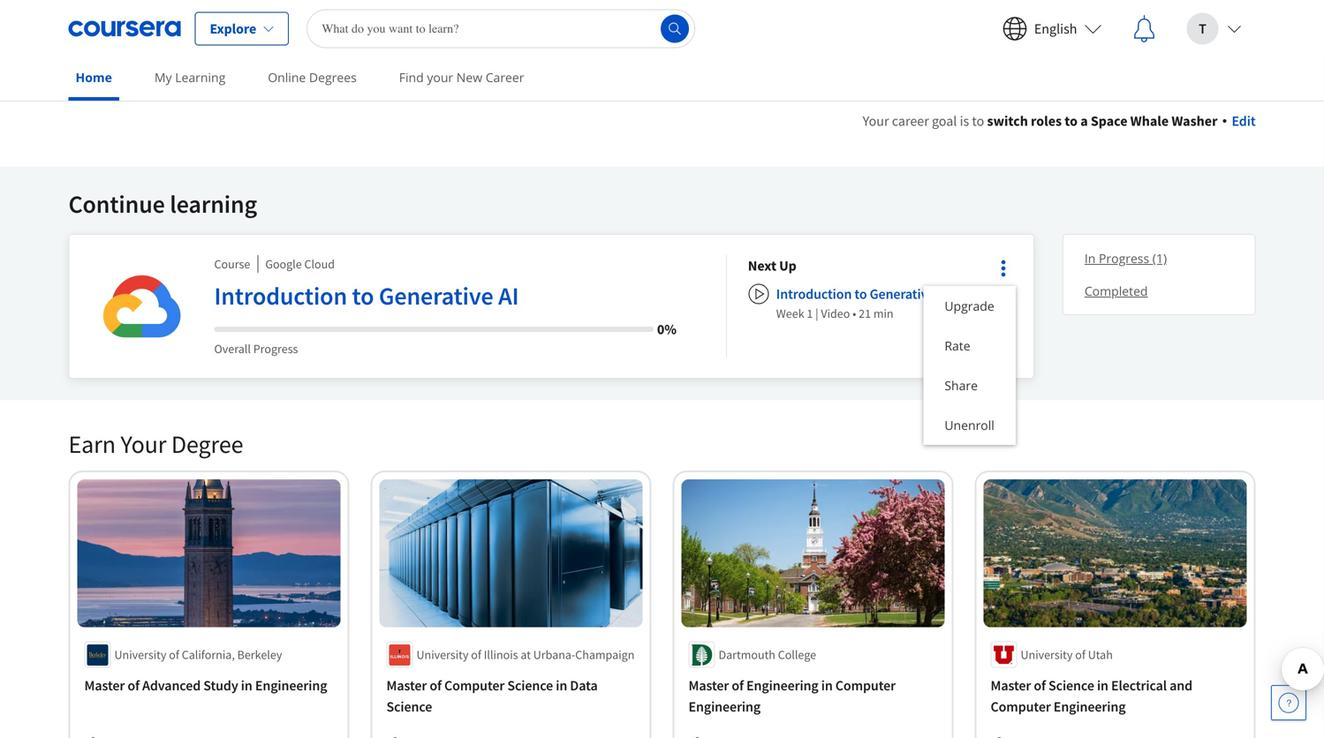 Task type: describe. For each thing, give the bounding box(es) containing it.
upgrade
[[945, 298, 995, 315]]

progress for overall
[[253, 341, 298, 357]]

study
[[203, 677, 238, 695]]

1 in from the left
[[241, 677, 252, 695]]

university of california, berkeley
[[114, 647, 282, 663]]

google cloud
[[265, 256, 335, 272]]

engineering down college
[[747, 677, 819, 695]]

introduction for introduction to generative ai week 1 | video • 21 min
[[777, 285, 852, 303]]

goal
[[932, 112, 957, 130]]

unenroll
[[945, 417, 995, 434]]

in
[[1085, 250, 1096, 267]]

in inside master of computer science in data science
[[556, 677, 567, 695]]

degrees
[[309, 69, 357, 86]]

college
[[778, 647, 817, 663]]

earn your degree collection element
[[58, 400, 1267, 739]]

ai for introduction to generative ai
[[498, 281, 519, 311]]

master of advanced study in engineering link
[[84, 676, 334, 697]]

find your new career link
[[392, 57, 532, 97]]

and
[[1170, 677, 1193, 695]]

master of science in electrical and computer engineering link
[[991, 676, 1240, 718]]

in progress (1)
[[1085, 250, 1167, 267]]

computer inside master of computer science in data science
[[445, 677, 505, 695]]

1 horizontal spatial your
[[863, 112, 889, 130]]

of for california,
[[169, 647, 179, 663]]

1 horizontal spatial science
[[508, 677, 553, 695]]

university of utah
[[1021, 647, 1113, 663]]

coursera image
[[68, 15, 181, 43]]

california,
[[182, 647, 235, 663]]

1
[[807, 306, 813, 322]]

introduction to generative ai link
[[214, 280, 677, 319]]

up
[[779, 257, 797, 275]]

home link
[[68, 57, 119, 101]]

data
[[570, 677, 598, 695]]

science inside master of science in electrical and computer engineering
[[1049, 677, 1095, 695]]

your
[[427, 69, 453, 86]]

a
[[1081, 112, 1088, 130]]

engineering inside master of advanced study in engineering link
[[255, 677, 327, 695]]

illinois
[[484, 647, 518, 663]]

master of advanced study in engineering
[[84, 677, 327, 695]]

master of computer science in data science
[[387, 677, 598, 716]]

introduction to generative ai week 1 | video • 21 min
[[777, 285, 950, 322]]

university for advanced
[[114, 647, 167, 663]]

overall progress
[[214, 341, 298, 357]]

master for master of computer science in data science
[[387, 677, 427, 695]]

online
[[268, 69, 306, 86]]

electrical
[[1112, 677, 1167, 695]]

21
[[859, 306, 871, 322]]

of for science
[[1034, 677, 1046, 695]]

video
[[821, 306, 850, 322]]

in inside master of engineering in computer engineering
[[822, 677, 833, 695]]

english button
[[989, 0, 1117, 57]]

completed link
[[1078, 275, 1241, 308]]

at
[[521, 647, 531, 663]]

of for advanced
[[128, 677, 140, 695]]

master for master of engineering in computer engineering
[[689, 677, 729, 695]]

career
[[486, 69, 524, 86]]

of for engineering
[[732, 677, 744, 695]]

overall
[[214, 341, 251, 357]]

learning
[[170, 189, 257, 220]]

earn your degree
[[68, 429, 243, 460]]

new
[[457, 69, 483, 86]]

(1)
[[1153, 250, 1167, 267]]

advanced
[[142, 677, 201, 695]]

learning
[[175, 69, 226, 86]]

help center image
[[1279, 693, 1300, 714]]

next
[[748, 257, 777, 275]]



Task type: vqa. For each thing, say whether or not it's contained in the screenshot.
generative associated with Introduction to Generative AI
yes



Task type: locate. For each thing, give the bounding box(es) containing it.
your left career
[[863, 112, 889, 130]]

1 master from the left
[[84, 677, 125, 695]]

home
[[76, 69, 112, 86]]

rate menu item
[[924, 326, 1016, 366]]

0 horizontal spatial introduction
[[214, 281, 347, 311]]

of inside master of engineering in computer engineering
[[732, 677, 744, 695]]

master of engineering in computer engineering
[[689, 677, 896, 716]]

generative for introduction to generative ai week 1 | video • 21 min
[[870, 285, 935, 303]]

career
[[892, 112, 929, 130]]

1 vertical spatial progress
[[253, 341, 298, 357]]

master for master of advanced study in engineering
[[84, 677, 125, 695]]

in progress (1) link
[[1078, 242, 1241, 275]]

generative inside introduction to generative ai week 1 | video • 21 min
[[870, 285, 935, 303]]

find your new career
[[399, 69, 524, 86]]

generative
[[379, 281, 494, 311], [870, 285, 935, 303]]

my learning
[[155, 69, 226, 86]]

2 in from the left
[[556, 677, 567, 695]]

0%
[[657, 321, 677, 338]]

is
[[960, 112, 970, 130]]

master
[[84, 677, 125, 695], [387, 677, 427, 695], [689, 677, 729, 695], [991, 677, 1031, 695]]

share menu item
[[924, 366, 1016, 406]]

your right earn
[[121, 429, 166, 460]]

progress right overall
[[253, 341, 298, 357]]

university for science
[[1021, 647, 1073, 663]]

google
[[265, 256, 302, 272]]

find
[[399, 69, 424, 86]]

completed
[[1085, 283, 1148, 300]]

in
[[241, 677, 252, 695], [556, 677, 567, 695], [822, 677, 833, 695], [1097, 677, 1109, 695]]

ai
[[498, 281, 519, 311], [938, 285, 950, 303]]

ai for introduction to generative ai week 1 | video • 21 min
[[938, 285, 950, 303]]

progress for in
[[1099, 250, 1150, 267]]

0 vertical spatial your
[[863, 112, 889, 130]]

progress inside in progress (1) link
[[1099, 250, 1150, 267]]

utah
[[1088, 647, 1113, 663]]

1 horizontal spatial progress
[[1099, 250, 1150, 267]]

of
[[169, 647, 179, 663], [471, 647, 482, 663], [1076, 647, 1086, 663], [128, 677, 140, 695], [430, 677, 442, 695], [732, 677, 744, 695], [1034, 677, 1046, 695]]

0 horizontal spatial your
[[121, 429, 166, 460]]

master of engineering in computer engineering link
[[689, 676, 938, 718]]

engineering inside master of science in electrical and computer engineering
[[1054, 699, 1126, 716]]

0 horizontal spatial progress
[[253, 341, 298, 357]]

min
[[874, 306, 894, 322]]

berkeley
[[237, 647, 282, 663]]

master inside master of science in electrical and computer engineering
[[991, 677, 1031, 695]]

engineering down utah
[[1054, 699, 1126, 716]]

1 horizontal spatial generative
[[870, 285, 935, 303]]

roles
[[1031, 112, 1062, 130]]

computer inside master of science in electrical and computer engineering
[[991, 699, 1051, 716]]

next up
[[748, 257, 797, 275]]

4 master from the left
[[991, 677, 1031, 695]]

computer
[[445, 677, 505, 695], [836, 677, 896, 695], [991, 699, 1051, 716]]

earn
[[68, 429, 116, 460]]

dartmouth
[[719, 647, 776, 663]]

university left illinois
[[417, 647, 469, 663]]

2 university from the left
[[417, 647, 469, 663]]

more option for introduction to generative ai image
[[991, 256, 1016, 281]]

university
[[114, 647, 167, 663], [417, 647, 469, 663], [1021, 647, 1073, 663]]

0 vertical spatial progress
[[1099, 250, 1150, 267]]

to inside introduction to generative ai week 1 | video • 21 min
[[855, 285, 867, 303]]

master inside master of computer science in data science
[[387, 677, 427, 695]]

2 horizontal spatial science
[[1049, 677, 1095, 695]]

|
[[816, 306, 819, 322]]

master of computer science in data science link
[[387, 676, 636, 718]]

rate
[[945, 338, 971, 354]]

of for computer
[[430, 677, 442, 695]]

of for illinois
[[471, 647, 482, 663]]

main content
[[0, 89, 1325, 739]]

1 university from the left
[[114, 647, 167, 663]]

space
[[1091, 112, 1128, 130]]

•
[[853, 306, 857, 322]]

science
[[508, 677, 553, 695], [1049, 677, 1095, 695], [387, 699, 432, 716]]

2 horizontal spatial university
[[1021, 647, 1073, 663]]

online degrees
[[268, 69, 357, 86]]

english
[[1035, 20, 1078, 38]]

generative for introduction to generative ai
[[379, 281, 494, 311]]

university of illinois at urbana-champaign
[[417, 647, 635, 663]]

introduction inside introduction to generative ai week 1 | video • 21 min
[[777, 285, 852, 303]]

menu
[[924, 286, 1016, 445]]

master for master of science in electrical and computer engineering
[[991, 677, 1031, 695]]

2 horizontal spatial computer
[[991, 699, 1051, 716]]

dartmouth college
[[719, 647, 817, 663]]

1 horizontal spatial university
[[417, 647, 469, 663]]

course
[[214, 256, 250, 272]]

online degrees link
[[261, 57, 364, 97]]

introduction to generative ai
[[214, 281, 519, 311]]

computer inside master of engineering in computer engineering
[[836, 677, 896, 695]]

whale
[[1131, 112, 1169, 130]]

washer
[[1172, 112, 1218, 130]]

urbana-
[[533, 647, 576, 663]]

introduction to generative ai image
[[91, 255, 193, 358]]

week
[[777, 306, 805, 322]]

unenroll menu item
[[924, 406, 1016, 445]]

university left utah
[[1021, 647, 1073, 663]]

ai inside introduction to generative ai week 1 | video • 21 min
[[938, 285, 950, 303]]

3 university from the left
[[1021, 647, 1073, 663]]

engineering down berkeley
[[255, 677, 327, 695]]

master of science in electrical and computer engineering
[[991, 677, 1193, 716]]

of inside master of science in electrical and computer engineering
[[1034, 677, 1046, 695]]

None search field
[[307, 9, 696, 48]]

progress
[[1099, 250, 1150, 267], [253, 341, 298, 357]]

my
[[155, 69, 172, 86]]

0 horizontal spatial generative
[[379, 281, 494, 311]]

1 horizontal spatial introduction
[[777, 285, 852, 303]]

share
[[945, 377, 978, 394]]

introduction up "|"
[[777, 285, 852, 303]]

your career goal is to switch roles to a space whale washer
[[863, 112, 1218, 130]]

0 horizontal spatial university
[[114, 647, 167, 663]]

university for computer
[[417, 647, 469, 663]]

to
[[972, 112, 985, 130], [1065, 112, 1078, 130], [352, 281, 374, 311], [855, 285, 867, 303]]

1 horizontal spatial computer
[[836, 677, 896, 695]]

engineering down dartmouth
[[689, 699, 761, 716]]

introduction down google
[[214, 281, 347, 311]]

menu containing upgrade
[[924, 286, 1016, 445]]

continue
[[68, 189, 165, 220]]

3 master from the left
[[689, 677, 729, 695]]

my learning link
[[147, 57, 233, 97]]

1 vertical spatial your
[[121, 429, 166, 460]]

your
[[863, 112, 889, 130], [121, 429, 166, 460]]

cloud
[[304, 256, 335, 272]]

introduction
[[214, 281, 347, 311], [777, 285, 852, 303]]

introduction for introduction to generative ai
[[214, 281, 347, 311]]

champaign
[[576, 647, 635, 663]]

0 horizontal spatial ai
[[498, 281, 519, 311]]

3 in from the left
[[822, 677, 833, 695]]

master inside master of engineering in computer engineering
[[689, 677, 729, 695]]

switch
[[987, 112, 1028, 130]]

0 horizontal spatial science
[[387, 699, 432, 716]]

progress up completed at the top right of the page
[[1099, 250, 1150, 267]]

degree
[[171, 429, 243, 460]]

4 in from the left
[[1097, 677, 1109, 695]]

main content containing continue learning
[[0, 89, 1325, 739]]

of inside master of computer science in data science
[[430, 677, 442, 695]]

continue learning
[[68, 189, 257, 220]]

0 horizontal spatial computer
[[445, 677, 505, 695]]

engineering
[[255, 677, 327, 695], [747, 677, 819, 695], [689, 699, 761, 716], [1054, 699, 1126, 716]]

university up the advanced
[[114, 647, 167, 663]]

2 master from the left
[[387, 677, 427, 695]]

upgrade menu item
[[924, 286, 1016, 326]]

in inside master of science in electrical and computer engineering
[[1097, 677, 1109, 695]]

1 horizontal spatial ai
[[938, 285, 950, 303]]

of for utah
[[1076, 647, 1086, 663]]



